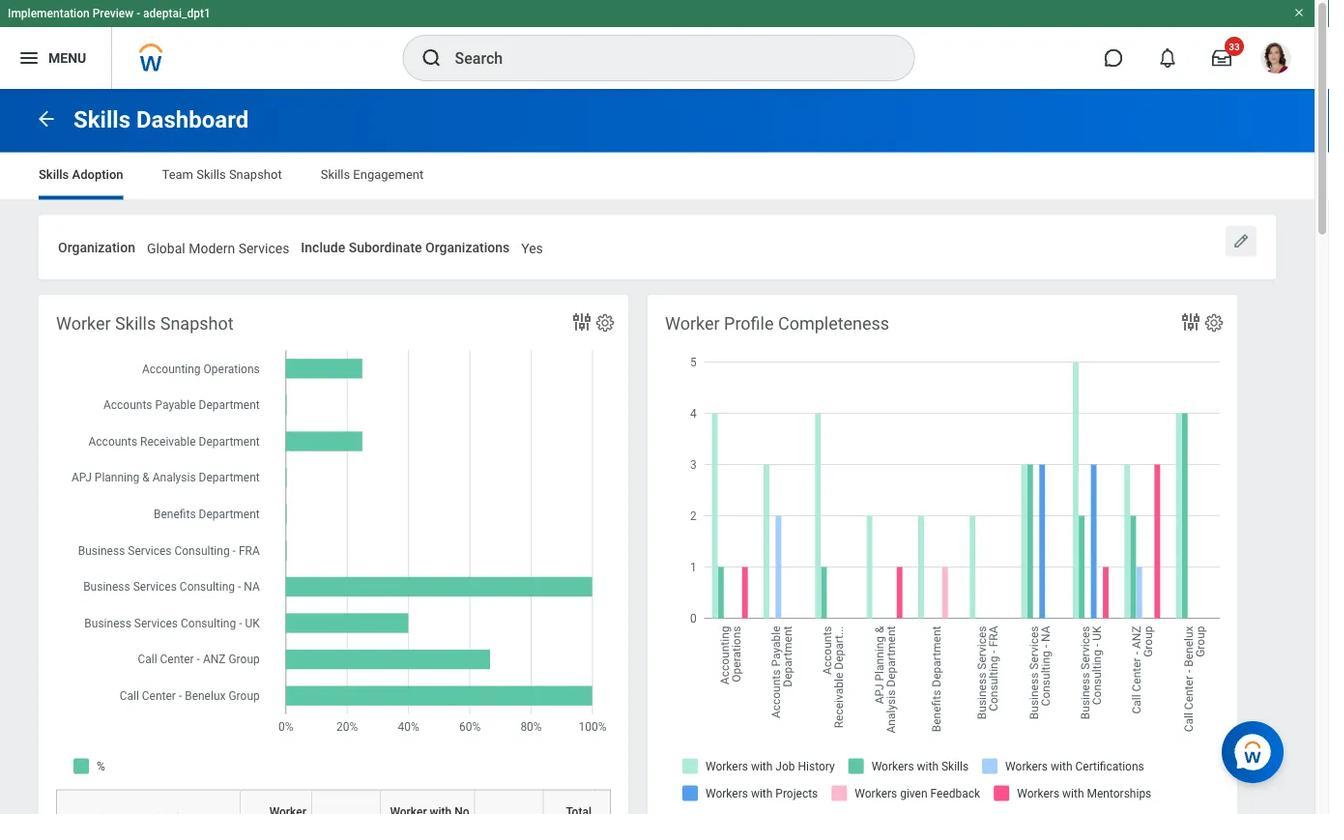 Task type: vqa. For each thing, say whether or not it's contained in the screenshot.
Yes text field
yes



Task type: describe. For each thing, give the bounding box(es) containing it.
adoption
[[72, 167, 123, 182]]

worker skills snapshot
[[56, 314, 234, 334]]

skills for skills dashboard
[[74, 106, 131, 133]]

worker for worker profile completeness
[[665, 314, 720, 334]]

skills down global
[[115, 314, 156, 334]]

Global Modern Services text field
[[147, 229, 290, 262]]

inbox large image
[[1213, 48, 1232, 68]]

modern
[[189, 240, 235, 256]]

organizations
[[426, 239, 510, 255]]

close environment banner image
[[1294, 7, 1306, 18]]

search image
[[420, 46, 443, 70]]

team skills snapshot
[[162, 167, 282, 182]]

justify image
[[17, 46, 41, 70]]

33 button
[[1201, 37, 1245, 79]]

include subordinate organizations element
[[521, 228, 543, 263]]

configure and view chart data image for completeness
[[1180, 311, 1203, 334]]

tab list inside skills dashboard main content
[[19, 153, 1296, 200]]

skills engagement
[[321, 167, 424, 182]]

implementation
[[8, 7, 90, 20]]

skills dashboard
[[74, 106, 249, 133]]

33
[[1229, 41, 1241, 52]]

global modern services
[[147, 240, 290, 256]]

configure worker profile completeness image
[[1204, 313, 1225, 334]]

implementation preview -   adeptai_dpt1
[[8, 7, 211, 20]]

-
[[137, 7, 140, 20]]

include
[[301, 239, 345, 255]]

menu banner
[[0, 0, 1315, 89]]

worker profile completeness element
[[648, 295, 1238, 814]]

services
[[239, 240, 290, 256]]

engagement
[[353, 167, 424, 182]]

adeptai_dpt1
[[143, 7, 211, 20]]

team
[[162, 167, 193, 182]]

organization
[[58, 239, 135, 255]]

edit image
[[1232, 232, 1251, 251]]

profile logan mcneil image
[[1261, 43, 1292, 77]]

skills for skills engagement
[[321, 167, 350, 182]]

global
[[147, 240, 185, 256]]

skills right team
[[197, 167, 226, 182]]

subordinate
[[349, 239, 422, 255]]

configure and view chart data image for snapshot
[[571, 311, 594, 334]]



Task type: locate. For each thing, give the bounding box(es) containing it.
configure worker skills snapshot image
[[595, 313, 616, 334]]

worker down organization
[[56, 314, 111, 334]]

skills adoption
[[39, 167, 123, 182]]

0 vertical spatial snapshot
[[229, 167, 282, 182]]

1 vertical spatial snapshot
[[160, 314, 234, 334]]

menu button
[[0, 27, 111, 89]]

notifications large image
[[1159, 48, 1178, 68]]

configure and view chart data image left the configure worker skills snapshot image
[[571, 311, 594, 334]]

include subordinate organizations
[[301, 239, 510, 255]]

1 configure and view chart data image from the left
[[571, 311, 594, 334]]

snapshot for team skills snapshot
[[229, 167, 282, 182]]

snapshot up services
[[229, 167, 282, 182]]

worker
[[56, 314, 111, 334], [665, 314, 720, 334]]

0 horizontal spatial configure and view chart data image
[[571, 311, 594, 334]]

previous page image
[[35, 107, 58, 130]]

worker left 'profile'
[[665, 314, 720, 334]]

0 horizontal spatial worker
[[56, 314, 111, 334]]

snapshot for worker skills snapshot
[[160, 314, 234, 334]]

profile
[[724, 314, 774, 334]]

menu
[[48, 50, 86, 66]]

worker profile completeness
[[665, 314, 890, 334]]

preview
[[93, 7, 134, 20]]

configure and view chart data image left configure worker profile completeness icon
[[1180, 311, 1203, 334]]

Search Workday  search field
[[455, 37, 875, 79]]

configure and view chart data image inside worker profile completeness element
[[1180, 311, 1203, 334]]

skills left adoption
[[39, 167, 69, 182]]

skills dashboard main content
[[0, 89, 1315, 814]]

snapshot
[[229, 167, 282, 182], [160, 314, 234, 334]]

yes
[[521, 240, 543, 256]]

completeness
[[778, 314, 890, 334]]

organization element
[[147, 228, 290, 263]]

tab list containing skills adoption
[[19, 153, 1296, 200]]

2 configure and view chart data image from the left
[[1180, 311, 1203, 334]]

worker for worker skills snapshot
[[56, 314, 111, 334]]

configure and view chart data image
[[571, 311, 594, 334], [1180, 311, 1203, 334]]

snapshot down modern
[[160, 314, 234, 334]]

skills
[[74, 106, 131, 133], [39, 167, 69, 182], [197, 167, 226, 182], [321, 167, 350, 182], [115, 314, 156, 334]]

worker skills snapshot element
[[39, 295, 629, 814]]

2 worker from the left
[[665, 314, 720, 334]]

dashboard
[[136, 106, 249, 133]]

1 horizontal spatial worker
[[665, 314, 720, 334]]

skills left engagement
[[321, 167, 350, 182]]

skills up adoption
[[74, 106, 131, 133]]

1 horizontal spatial configure and view chart data image
[[1180, 311, 1203, 334]]

1 worker from the left
[[56, 314, 111, 334]]

skills for skills adoption
[[39, 167, 69, 182]]

Yes text field
[[521, 229, 543, 262]]

tab list
[[19, 153, 1296, 200]]



